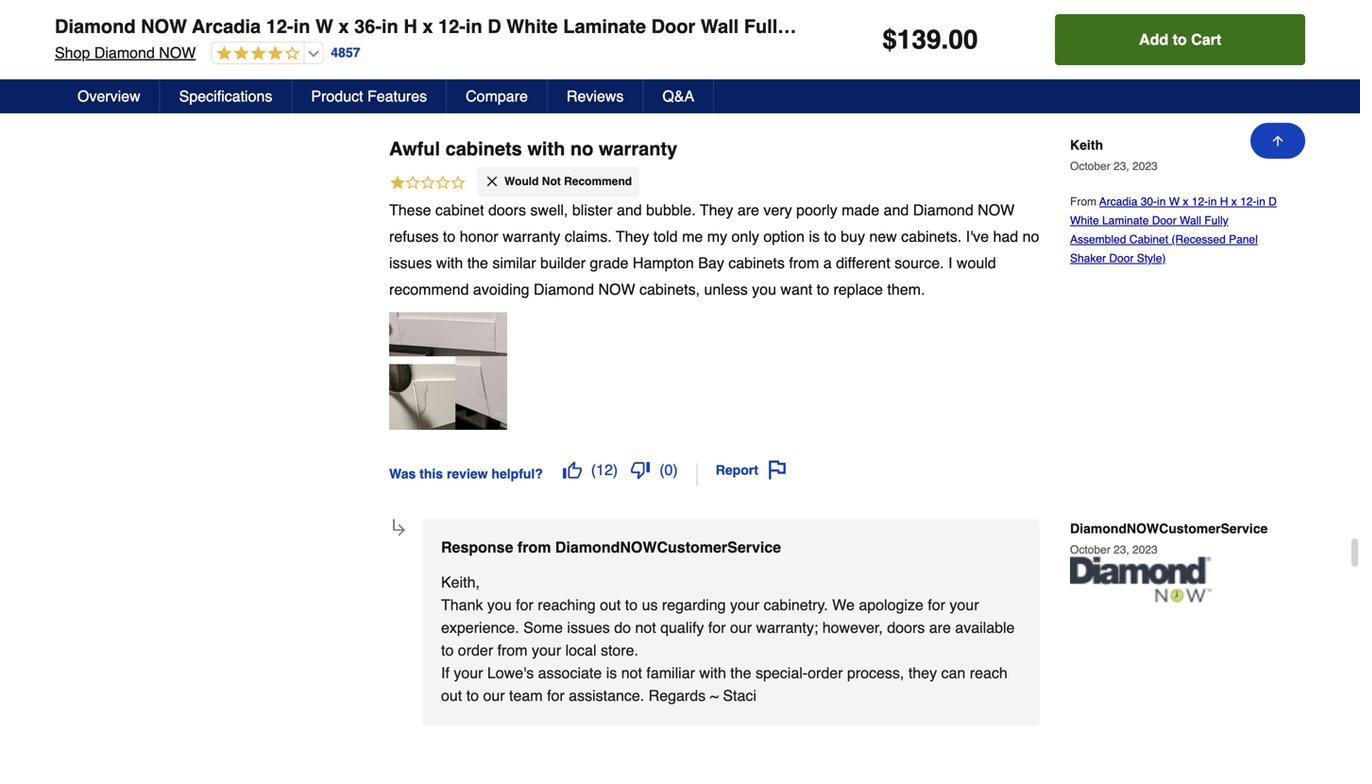 Task type: vqa. For each thing, say whether or not it's contained in the screenshot.
the right white
yes



Task type: locate. For each thing, give the bounding box(es) containing it.
diamondnowcustomerservice up us
[[555, 538, 781, 556]]

0 horizontal spatial h
[[404, 16, 417, 37]]

w
[[316, 16, 333, 37], [1169, 195, 1180, 208]]

is
[[809, 227, 820, 245], [606, 664, 617, 681]]

keith october 23, 2023
[[1070, 138, 1158, 173]]

and up "new"
[[884, 201, 909, 219]]

local
[[565, 641, 597, 659]]

doors inside these cabinet doors swell, blister and bubble.  they are very poorly made and diamond now refuses to honor warranty claims.  they told me my only option is to buy new cabinets. i've had no issues with the similar builder grade hampton bay cabinets from a different source.  i would recommend avoiding diamond now cabinets, unless you want to replace them.
[[488, 201, 526, 219]]

0 vertical spatial no
[[570, 138, 594, 160]]

recommend
[[564, 175, 632, 188]]

h right 30-
[[1220, 195, 1228, 208]]

( right thumb up icon
[[591, 461, 596, 478]]

23, inside "keith october 23, 2023"
[[1114, 160, 1130, 173]]

0 horizontal spatial assembled
[[793, 16, 894, 37]]

30-
[[1141, 195, 1157, 208]]

no
[[570, 138, 594, 160], [1023, 227, 1040, 245]]

not
[[542, 175, 561, 188]]

0 vertical spatial laminate
[[563, 16, 646, 37]]

2023 for diamondnowcustomerservice
[[1133, 543, 1158, 556]]

for down regarding
[[708, 619, 726, 636]]

0 vertical spatial is
[[809, 227, 820, 245]]

0 vertical spatial issues
[[389, 254, 432, 271]]

diamondnowcustomerservice up diamondnow_mbci image
[[1070, 521, 1268, 536]]

you left want at the top of page
[[752, 280, 777, 298]]

1 horizontal spatial )
[[673, 461, 678, 478]]

12-
[[266, 16, 293, 37], [438, 16, 466, 37], [1192, 195, 1208, 208], [1240, 195, 1257, 208]]

with inside these cabinet doors swell, blister and bubble.  they are very poorly made and diamond now refuses to honor warranty claims.  they told me my only option is to buy new cabinets. i've had no issues with the similar builder grade hampton bay cabinets from a different source.  i would recommend avoiding diamond now cabinets, unless you want to replace them.
[[436, 254, 463, 271]]

issues inside keith, thank you for reaching out to us regarding your cabinetry. we apologize for your experience. some issues do not qualify for our warranty; however, doors are available to order from your local store. if your lowe's associate is not familiar with the special-order process, they can reach out to our team for assistance. regards ~ staci
[[567, 619, 610, 636]]

1 horizontal spatial issues
[[567, 619, 610, 636]]

laminate up reviews
[[563, 16, 646, 37]]

2023 inside "keith october 23, 2023"
[[1133, 160, 1158, 173]]

0 vertical spatial out
[[600, 596, 621, 613]]

w up 4857
[[316, 16, 333, 37]]

1 vertical spatial panel
[[1229, 233, 1258, 246]]

laminate inside arcadia 30-in w x 12-in h x 12-in d white laminate door wall fully assembled cabinet (recessed panel shaker door style)
[[1102, 214, 1149, 227]]

0 horizontal spatial (recessed
[[973, 16, 1068, 37]]

style) down 30-
[[1137, 252, 1166, 265]]

want
[[781, 280, 813, 298]]

0 vertical spatial wall
[[701, 16, 739, 37]]

0 vertical spatial the
[[467, 254, 488, 271]]

recommend
[[389, 280, 469, 298]]

to down "cabinet"
[[443, 227, 456, 245]]

october inside "keith october 23, 2023"
[[1070, 160, 1111, 173]]

october up diamondnow_mbci image
[[1070, 543, 1111, 556]]

23, up diamondnow_mbci image
[[1114, 543, 1130, 556]]

1 horizontal spatial with
[[527, 138, 565, 160]]

doors
[[488, 201, 526, 219], [887, 619, 925, 636]]

are up only
[[738, 201, 759, 219]]

to left buy
[[824, 227, 837, 245]]

1 october from the top
[[1070, 160, 1111, 173]]

1 23, from the top
[[1114, 160, 1130, 173]]

1 vertical spatial shaker
[[1070, 252, 1106, 265]]

these
[[389, 201, 431, 219]]

2 october from the top
[[1070, 543, 1111, 556]]

1 horizontal spatial assembled
[[1070, 233, 1126, 246]]

from inside these cabinet doors swell, blister and bubble.  they are very poorly made and diamond now refuses to honor warranty claims.  they told me my only option is to buy new cabinets. i've had no issues with the similar builder grade hampton bay cabinets from a different source.  i would recommend avoiding diamond now cabinets, unless you want to replace them.
[[789, 254, 819, 271]]

4 stars image
[[212, 45, 300, 63]]

them.
[[887, 280, 925, 298]]

diamond up overview in the top of the page
[[94, 44, 155, 61]]

1 vertical spatial warranty
[[503, 227, 561, 245]]

arrow right image
[[390, 521, 408, 539]]

no inside these cabinet doors swell, blister and bubble.  they are very poorly made and diamond now refuses to honor warranty claims.  they told me my only option is to buy new cabinets. i've had no issues with the similar builder grade hampton bay cabinets from a different source.  i would recommend avoiding diamond now cabinets, unless you want to replace them.
[[1023, 227, 1040, 245]]

2023 for keith
[[1133, 160, 1158, 173]]

2 vertical spatial with
[[699, 664, 726, 681]]

cabinets down only
[[729, 254, 785, 271]]

cabinet down 30-
[[1130, 233, 1169, 246]]

2 23, from the top
[[1114, 543, 1130, 556]]

1 horizontal spatial order
[[808, 664, 843, 681]]

1 vertical spatial october
[[1070, 543, 1111, 556]]

diamondnow_mbci image
[[1070, 557, 1212, 602]]

your up available in the bottom right of the page
[[950, 596, 979, 613]]

1 vertical spatial fully
[[1205, 214, 1229, 227]]

1 vertical spatial 2023
[[1133, 543, 1158, 556]]

warranty
[[599, 138, 678, 160], [503, 227, 561, 245]]

1 vertical spatial not
[[621, 664, 642, 681]]

from up lowe's
[[497, 641, 528, 659]]

0 horizontal spatial shaker
[[1070, 252, 1106, 265]]

1 vertical spatial white
[[1070, 214, 1099, 227]]

1 horizontal spatial laminate
[[1102, 214, 1149, 227]]

0 vertical spatial october
[[1070, 160, 1111, 173]]

these cabinet doors swell, blister and bubble.  they are very poorly made and diamond now refuses to honor warranty claims.  they told me my only option is to buy new cabinets. i've had no issues with the similar builder grade hampton bay cabinets from a different source.  i would recommend avoiding diamond now cabinets, unless you want to replace them.
[[389, 201, 1040, 298]]

cabinet right $
[[899, 16, 968, 37]]

poorly
[[796, 201, 838, 219]]

shaker
[[1129, 16, 1192, 37], [1070, 252, 1106, 265]]

1 horizontal spatial doors
[[887, 619, 925, 636]]

order down experience.
[[458, 641, 493, 659]]

0 horizontal spatial warranty
[[503, 227, 561, 245]]

diamond
[[55, 16, 136, 37], [94, 44, 155, 61], [913, 201, 974, 219], [534, 280, 594, 298]]

assembled down from
[[1070, 233, 1126, 246]]

warranty inside these cabinet doors swell, blister and bubble.  they are very poorly made and diamond now refuses to honor warranty claims.  they told me my only option is to buy new cabinets. i've had no issues with the similar builder grade hampton bay cabinets from a different source.  i would recommend avoiding diamond now cabinets, unless you want to replace them.
[[503, 227, 561, 245]]

they up my at the right of page
[[700, 201, 733, 219]]

0 vertical spatial doors
[[488, 201, 526, 219]]

23, up arcadia 30-in w x 12-in h x 12-in d white laminate door wall fully assembled cabinet (recessed panel shaker door style) link
[[1114, 160, 1130, 173]]

2023 up 30-
[[1133, 160, 1158, 173]]

grade
[[590, 254, 629, 271]]

they left told
[[616, 227, 649, 245]]

w right 30-
[[1169, 195, 1180, 208]]

they
[[700, 201, 733, 219], [616, 227, 649, 245]]

warranty up similar
[[503, 227, 561, 245]]

from left a
[[789, 254, 819, 271]]

thumb down image
[[631, 460, 650, 479]]

1 horizontal spatial no
[[1023, 227, 1040, 245]]

0 horizontal spatial our
[[483, 687, 505, 704]]

no up would not recommend
[[570, 138, 594, 160]]

the up staci
[[731, 664, 752, 681]]

( for 0
[[660, 461, 665, 478]]

are left available in the bottom right of the page
[[929, 619, 951, 636]]

source.
[[895, 254, 944, 271]]

are inside keith, thank you for reaching out to us regarding your cabinetry. we apologize for your experience. some issues do not qualify for our warranty; however, doors are available to order from your local store. if your lowe's associate is not familiar with the special-order process, they can reach out to our team for assistance. regards ~ staci
[[929, 619, 951, 636]]

1 horizontal spatial are
[[929, 619, 951, 636]]

with up ~ at the bottom
[[699, 664, 726, 681]]

0 vertical spatial warranty
[[599, 138, 678, 160]]

h right 36-
[[404, 16, 417, 37]]

1 vertical spatial diamondnowcustomerservice
[[555, 538, 781, 556]]

arcadia left 30-
[[1100, 195, 1138, 208]]

1 horizontal spatial (recessed
[[1172, 233, 1226, 246]]

not down store.
[[621, 664, 642, 681]]

had
[[993, 227, 1019, 245]]

builder
[[540, 254, 586, 271]]

1 and from the left
[[617, 201, 642, 219]]

0 vertical spatial style)
[[1246, 16, 1298, 37]]

0 horizontal spatial no
[[570, 138, 594, 160]]

order left process,
[[808, 664, 843, 681]]

to inside 'button'
[[1173, 31, 1187, 48]]

now up had
[[978, 201, 1015, 219]]

) right thumb down image
[[673, 461, 678, 478]]

with up not
[[527, 138, 565, 160]]

they
[[909, 664, 937, 681]]

no right had
[[1023, 227, 1040, 245]]

the down honor
[[467, 254, 488, 271]]

1 vertical spatial out
[[441, 687, 462, 704]]

you inside these cabinet doors swell, blister and bubble.  they are very poorly made and diamond now refuses to honor warranty claims.  they told me my only option is to buy new cabinets. i've had no issues with the similar builder grade hampton bay cabinets from a different source.  i would recommend avoiding diamond now cabinets, unless you want to replace them.
[[752, 280, 777, 298]]

) for ( 0 )
[[673, 461, 678, 478]]

diamond up shop
[[55, 16, 136, 37]]

0 vertical spatial d
[[488, 16, 501, 37]]

for down "associate"
[[547, 687, 565, 704]]

0 vertical spatial white
[[507, 16, 558, 37]]

0 horizontal spatial cabinet
[[899, 16, 968, 37]]

1 vertical spatial arcadia
[[1100, 195, 1138, 208]]

is down poorly
[[809, 227, 820, 245]]

with up recommend
[[436, 254, 463, 271]]

d inside arcadia 30-in w x 12-in h x 12-in d white laminate door wall fully assembled cabinet (recessed panel shaker door style)
[[1269, 195, 1277, 208]]

2 ) from the left
[[673, 461, 678, 478]]

1 horizontal spatial (
[[660, 461, 665, 478]]

2 horizontal spatial with
[[699, 664, 726, 681]]

1 vertical spatial doors
[[887, 619, 925, 636]]

1 2023 from the top
[[1133, 160, 1158, 173]]

1 vertical spatial cabinets
[[729, 254, 785, 271]]

unless
[[704, 280, 748, 298]]

in
[[293, 16, 310, 37], [382, 16, 398, 37], [466, 16, 482, 37], [1157, 195, 1166, 208], [1208, 195, 1217, 208], [1257, 195, 1266, 208]]

1 horizontal spatial d
[[1269, 195, 1277, 208]]

staci
[[723, 687, 757, 704]]

issues down "refuses"
[[389, 254, 432, 271]]

23, for diamondnowcustomerservice
[[1114, 543, 1130, 556]]

from right response at the bottom left of page
[[518, 538, 551, 556]]

d up the compare
[[488, 16, 501, 37]]

shop diamond now
[[55, 44, 196, 61]]

1 horizontal spatial h
[[1220, 195, 1228, 208]]

~
[[710, 687, 719, 704]]

139
[[897, 25, 941, 55]]

1 vertical spatial they
[[616, 227, 649, 245]]

different
[[836, 254, 891, 271]]

)
[[613, 461, 618, 478], [673, 461, 678, 478]]

( right thumb down image
[[660, 461, 665, 478]]

are inside these cabinet doors swell, blister and bubble.  they are very poorly made and diamond now refuses to honor warranty claims.  they told me my only option is to buy new cabinets. i've had no issues with the similar builder grade hampton bay cabinets from a different source.  i would recommend avoiding diamond now cabinets, unless you want to replace them.
[[738, 201, 759, 219]]

d down arrow up image at the right
[[1269, 195, 1277, 208]]

1 vertical spatial d
[[1269, 195, 1277, 208]]

1 vertical spatial you
[[487, 596, 512, 613]]

claims.
[[565, 227, 612, 245]]

october down keith
[[1070, 160, 1111, 173]]

our down lowe's
[[483, 687, 505, 704]]

1 vertical spatial h
[[1220, 195, 1228, 208]]

0 vertical spatial cabinets
[[446, 138, 522, 160]]

october inside diamondnowcustomerservice october 23, 2023
[[1070, 543, 1111, 556]]

cabinets up close image
[[446, 138, 522, 160]]

0 vertical spatial from
[[789, 254, 819, 271]]

1 vertical spatial cabinet
[[1130, 233, 1169, 246]]

close image
[[485, 174, 500, 189]]

0 horizontal spatial arcadia
[[192, 16, 261, 37]]

0 horizontal spatial with
[[436, 254, 463, 271]]

out down if
[[441, 687, 462, 704]]

1 ( from the left
[[591, 461, 596, 478]]

1 vertical spatial the
[[731, 664, 752, 681]]

0 vertical spatial diamondnowcustomerservice
[[1070, 521, 1268, 536]]

0 horizontal spatial panel
[[1073, 16, 1124, 37]]

door
[[651, 16, 696, 37], [1197, 16, 1241, 37], [1152, 214, 1177, 227], [1109, 252, 1134, 265]]

1 horizontal spatial wall
[[1180, 214, 1202, 227]]

x
[[339, 16, 349, 37], [423, 16, 433, 37], [1183, 195, 1189, 208], [1232, 195, 1237, 208]]

0 vertical spatial they
[[700, 201, 733, 219]]

thumb up image
[[563, 460, 582, 479]]

product
[[311, 87, 363, 105]]

1 vertical spatial style)
[[1137, 252, 1166, 265]]

$
[[883, 25, 897, 55]]

this
[[420, 466, 443, 481]]

issues
[[389, 254, 432, 271], [567, 619, 610, 636]]

swell,
[[530, 201, 568, 219]]

warranty up recommend
[[599, 138, 678, 160]]

for right the apologize
[[928, 596, 946, 613]]

1 horizontal spatial fully
[[1205, 214, 1229, 227]]

style) right cart
[[1246, 16, 1298, 37]]

0 horizontal spatial order
[[458, 641, 493, 659]]

0 vertical spatial shaker
[[1129, 16, 1192, 37]]

1 horizontal spatial the
[[731, 664, 752, 681]]

arcadia inside arcadia 30-in w x 12-in h x 12-in d white laminate door wall fully assembled cabinet (recessed panel shaker door style)
[[1100, 195, 1138, 208]]

assembled left 139
[[793, 16, 894, 37]]

0 vertical spatial you
[[752, 280, 777, 298]]

compare button
[[447, 79, 548, 113]]

0 vertical spatial 2023
[[1133, 160, 1158, 173]]

arcadia
[[192, 16, 261, 37], [1100, 195, 1138, 208]]

2 ( from the left
[[660, 461, 665, 478]]

reach
[[970, 664, 1008, 681]]

out up do on the bottom left of page
[[600, 596, 621, 613]]

2 and from the left
[[884, 201, 909, 219]]

white up compare button
[[507, 16, 558, 37]]

1 horizontal spatial is
[[809, 227, 820, 245]]

doors down would
[[488, 201, 526, 219]]

to up if
[[441, 641, 454, 659]]

0 vertical spatial fully
[[744, 16, 788, 37]]

0 horizontal spatial w
[[316, 16, 333, 37]]

is up assistance.
[[606, 664, 617, 681]]

0 horizontal spatial is
[[606, 664, 617, 681]]

00
[[949, 25, 978, 55]]

36-
[[354, 16, 382, 37]]

our left warranty;
[[730, 619, 752, 636]]

) left thumb down image
[[613, 461, 618, 478]]

arcadia 30-in w x 12-in h x 12-in d white laminate door wall fully assembled cabinet (recessed panel shaker door style) link
[[1070, 195, 1277, 265]]

was this review helpful?
[[389, 466, 543, 481]]

you up experience.
[[487, 596, 512, 613]]

and right blister on the left top
[[617, 201, 642, 219]]

diamond down builder
[[534, 280, 594, 298]]

to right add
[[1173, 31, 1187, 48]]

your down some at left bottom
[[532, 641, 561, 659]]

arcadia up 4 stars image
[[192, 16, 261, 37]]

1 vertical spatial wall
[[1180, 214, 1202, 227]]

cabinet inside arcadia 30-in w x 12-in h x 12-in d white laminate door wall fully assembled cabinet (recessed panel shaker door style)
[[1130, 233, 1169, 246]]

.
[[941, 25, 949, 55]]

bay
[[698, 254, 724, 271]]

2023 up diamondnow_mbci image
[[1133, 543, 1158, 556]]

white down from
[[1070, 214, 1099, 227]]

you inside keith, thank you for reaching out to us regarding your cabinetry. we apologize for your experience. some issues do not qualify for our warranty; however, doors are available to order from your local store. if your lowe's associate is not familiar with the special-order process, they can reach out to our team for assistance. regards ~ staci
[[487, 596, 512, 613]]

1 vertical spatial w
[[1169, 195, 1180, 208]]

2 2023 from the top
[[1133, 543, 1158, 556]]

0 vertical spatial 23,
[[1114, 160, 1130, 173]]

1 horizontal spatial cabinet
[[1130, 233, 1169, 246]]

cabinet
[[899, 16, 968, 37], [1130, 233, 1169, 246]]

h
[[404, 16, 417, 37], [1220, 195, 1228, 208]]

1 horizontal spatial and
[[884, 201, 909, 219]]

reviews
[[567, 87, 624, 105]]

1 horizontal spatial arcadia
[[1100, 195, 1138, 208]]

issues up 'local'
[[567, 619, 610, 636]]

told
[[654, 227, 678, 245]]

with
[[527, 138, 565, 160], [436, 254, 463, 271], [699, 664, 726, 681]]

is inside keith, thank you for reaching out to us regarding your cabinetry. we apologize for your experience. some issues do not qualify for our warranty; however, doors are available to order from your local store. if your lowe's associate is not familiar with the special-order process, they can reach out to our team for assistance. regards ~ staci
[[606, 664, 617, 681]]

diamondnowcustomerservice
[[1070, 521, 1268, 536], [555, 538, 781, 556]]

) for ( 12 )
[[613, 461, 618, 478]]

doors down the apologize
[[887, 619, 925, 636]]

0 horizontal spatial style)
[[1137, 252, 1166, 265]]

( 12 )
[[591, 461, 618, 478]]

0 vertical spatial with
[[527, 138, 565, 160]]

process,
[[847, 664, 904, 681]]

add
[[1139, 31, 1169, 48]]

keith
[[1070, 138, 1103, 153]]

1 horizontal spatial warranty
[[599, 138, 678, 160]]

0 horizontal spatial you
[[487, 596, 512, 613]]

d
[[488, 16, 501, 37], [1269, 195, 1277, 208]]

not down us
[[635, 619, 656, 636]]

similar
[[493, 254, 536, 271]]

style)
[[1246, 16, 1298, 37], [1137, 252, 1166, 265]]

laminate down 30-
[[1102, 214, 1149, 227]]

23, inside diamondnowcustomerservice october 23, 2023
[[1114, 543, 1130, 556]]

0 horizontal spatial doors
[[488, 201, 526, 219]]

1 ) from the left
[[613, 461, 618, 478]]

your up warranty;
[[730, 596, 760, 613]]

1 horizontal spatial they
[[700, 201, 733, 219]]

0 vertical spatial are
[[738, 201, 759, 219]]

for
[[516, 596, 534, 613], [928, 596, 946, 613], [708, 619, 726, 636], [547, 687, 565, 704]]

can
[[941, 664, 966, 681]]

2023 inside diamondnowcustomerservice october 23, 2023
[[1133, 543, 1158, 556]]



Task type: describe. For each thing, give the bounding box(es) containing it.
q&a button
[[644, 79, 714, 113]]

warranty;
[[756, 619, 818, 636]]

0 horizontal spatial diamondnowcustomerservice
[[555, 538, 781, 556]]

0 vertical spatial not
[[635, 619, 656, 636]]

1 horizontal spatial style)
[[1246, 16, 1298, 37]]

hampton
[[633, 254, 694, 271]]

0 horizontal spatial laminate
[[563, 16, 646, 37]]

0 horizontal spatial fully
[[744, 16, 788, 37]]

your right if
[[454, 664, 483, 681]]

add to cart button
[[1055, 14, 1306, 65]]

was
[[389, 466, 416, 481]]

now up shop diamond now
[[141, 16, 187, 37]]

0 horizontal spatial d
[[488, 16, 501, 37]]

shaker inside arcadia 30-in w x 12-in h x 12-in d white laminate door wall fully assembled cabinet (recessed panel shaker door style)
[[1070, 252, 1106, 265]]

cabinets.
[[901, 227, 962, 245]]

lowe's
[[487, 664, 534, 681]]

add to cart
[[1139, 31, 1222, 48]]

1 vertical spatial from
[[518, 538, 551, 556]]

option
[[764, 227, 805, 245]]

a
[[824, 254, 832, 271]]

would
[[504, 175, 539, 188]]

0 vertical spatial cabinet
[[899, 16, 968, 37]]

buy
[[841, 227, 865, 245]]

shop
[[55, 44, 90, 61]]

0 horizontal spatial white
[[507, 16, 558, 37]]

cabinetry.
[[764, 596, 828, 613]]

available
[[955, 619, 1015, 636]]

0 vertical spatial order
[[458, 641, 493, 659]]

0
[[665, 461, 673, 478]]

response from diamondnowcustomerservice
[[441, 538, 781, 556]]

$ 139 . 00
[[883, 25, 978, 55]]

response
[[441, 538, 513, 556]]

october for diamondnowcustomerservice
[[1070, 543, 1111, 556]]

q&a
[[663, 87, 695, 105]]

me
[[682, 227, 703, 245]]

1 horizontal spatial diamondnowcustomerservice
[[1070, 521, 1268, 536]]

keith,
[[441, 573, 480, 591]]

awful cabinets with no warranty
[[389, 138, 678, 160]]

0 horizontal spatial cabinets
[[446, 138, 522, 160]]

( for 12
[[591, 461, 596, 478]]

assembled inside arcadia 30-in w x 12-in h x 12-in d white laminate door wall fully assembled cabinet (recessed panel shaker door style)
[[1070, 233, 1126, 246]]

arcadia 30-in w x 12-in h x 12-in d white laminate door wall fully assembled cabinet (recessed panel shaker door style)
[[1070, 195, 1277, 265]]

overview button
[[59, 79, 160, 113]]

0 vertical spatial our
[[730, 619, 752, 636]]

is inside these cabinet doors swell, blister and bubble.  they are very poorly made and diamond now refuses to honor warranty claims.  they told me my only option is to buy new cabinets. i've had no issues with the similar builder grade hampton bay cabinets from a different source.  i would recommend avoiding diamond now cabinets, unless you want to replace them.
[[809, 227, 820, 245]]

would not recommend
[[504, 175, 632, 188]]

made
[[842, 201, 880, 219]]

only
[[732, 227, 759, 245]]

blister
[[572, 201, 613, 219]]

report button
[[709, 454, 793, 486]]

with inside keith, thank you for reaching out to us regarding your cabinetry. we apologize for your experience. some issues do not qualify for our warranty; however, doors are available to order from your local store. if your lowe's associate is not familiar with the special-order process, they can reach out to our team for assistance. regards ~ staci
[[699, 664, 726, 681]]

(recessed inside arcadia 30-in w x 12-in h x 12-in d white laminate door wall fully assembled cabinet (recessed panel shaker door style)
[[1172, 233, 1226, 246]]

cart
[[1191, 31, 1222, 48]]

would
[[957, 254, 996, 271]]

apologize
[[859, 596, 924, 613]]

( 0 )
[[660, 461, 678, 478]]

panel inside arcadia 30-in w x 12-in h x 12-in d white laminate door wall fully assembled cabinet (recessed panel shaker door style)
[[1229, 233, 1258, 246]]

wall inside arcadia 30-in w x 12-in h x 12-in d white laminate door wall fully assembled cabinet (recessed panel shaker door style)
[[1180, 214, 1202, 227]]

1 horizontal spatial out
[[600, 596, 621, 613]]

flag image
[[768, 460, 787, 479]]

familiar
[[647, 664, 695, 681]]

1 star image
[[389, 174, 467, 194]]

overview
[[77, 87, 140, 105]]

october for keith
[[1070, 160, 1111, 173]]

to left the team
[[466, 687, 479, 704]]

cabinets inside these cabinet doors swell, blister and bubble.  they are very poorly made and diamond now refuses to honor warranty claims.  they told me my only option is to buy new cabinets. i've had no issues with the similar builder grade hampton bay cabinets from a different source.  i would recommend avoiding diamond now cabinets, unless you want to replace them.
[[729, 254, 785, 271]]

1 vertical spatial order
[[808, 664, 843, 681]]

experience.
[[441, 619, 519, 636]]

23, for keith
[[1114, 160, 1130, 173]]

keith, thank you for reaching out to us regarding your cabinetry. we apologize for your experience. some issues do not qualify for our warranty; however, doors are available to order from your local store. if your lowe's associate is not familiar with the special-order process, they can reach out to our team for assistance. regards ~ staci
[[441, 573, 1015, 704]]

doors inside keith, thank you for reaching out to us regarding your cabinetry. we apologize for your experience. some issues do not qualify for our warranty; however, doors are available to order from your local store. if your lowe's associate is not familiar with the special-order process, they can reach out to our team for assistance. regards ~ staci
[[887, 619, 925, 636]]

to left us
[[625, 596, 638, 613]]

from
[[1070, 195, 1100, 208]]

fully inside arcadia 30-in w x 12-in h x 12-in d white laminate door wall fully assembled cabinet (recessed panel shaker door style)
[[1205, 214, 1229, 227]]

0 horizontal spatial wall
[[701, 16, 739, 37]]

we
[[832, 596, 855, 613]]

0 vertical spatial arcadia
[[192, 16, 261, 37]]

however,
[[823, 619, 883, 636]]

helpful?
[[492, 466, 543, 481]]

if
[[441, 664, 450, 681]]

awful
[[389, 138, 440, 160]]

https://photos us.bazaarvoice.com/photo/2/cghvdg86bg93zxm/d90e2f6d 9009 52de 8236 427a1f9b79a5 image
[[389, 312, 507, 430]]

0 horizontal spatial out
[[441, 687, 462, 704]]

regards
[[649, 687, 706, 704]]

w inside arcadia 30-in w x 12-in h x 12-in d white laminate door wall fully assembled cabinet (recessed panel shaker door style)
[[1169, 195, 1180, 208]]

issues inside these cabinet doors swell, blister and bubble.  they are very poorly made and diamond now refuses to honor warranty claims.  they told me my only option is to buy new cabinets. i've had no issues with the similar builder grade hampton bay cabinets from a different source.  i would recommend avoiding diamond now cabinets, unless you want to replace them.
[[389, 254, 432, 271]]

to right want at the top of page
[[817, 280, 829, 298]]

do
[[614, 619, 631, 636]]

cabinets,
[[640, 280, 700, 298]]

specifications button
[[160, 79, 292, 113]]

i've
[[966, 227, 989, 245]]

associate
[[538, 664, 602, 681]]

i
[[948, 254, 953, 271]]

very
[[764, 201, 792, 219]]

now down grade
[[598, 280, 635, 298]]

0 vertical spatial assembled
[[793, 16, 894, 37]]

product features
[[311, 87, 427, 105]]

bubble.
[[646, 201, 696, 219]]

compare
[[466, 87, 528, 105]]

0 vertical spatial (recessed
[[973, 16, 1068, 37]]

0 vertical spatial panel
[[1073, 16, 1124, 37]]

cabinet
[[435, 201, 484, 219]]

1 horizontal spatial shaker
[[1129, 16, 1192, 37]]

report
[[716, 462, 758, 477]]

avoiding
[[473, 280, 530, 298]]

new
[[869, 227, 897, 245]]

the inside keith, thank you for reaching out to us regarding your cabinetry. we apologize for your experience. some issues do not qualify for our warranty; however, doors are available to order from your local store. if your lowe's associate is not familiar with the special-order process, they can reach out to our team for assistance. regards ~ staci
[[731, 664, 752, 681]]

1 vertical spatial our
[[483, 687, 505, 704]]

for up some at left bottom
[[516, 596, 534, 613]]

now up 'specifications'
[[159, 44, 196, 61]]

white inside arcadia 30-in w x 12-in h x 12-in d white laminate door wall fully assembled cabinet (recessed panel shaker door style)
[[1070, 214, 1099, 227]]

4857
[[331, 45, 360, 60]]

replace
[[834, 280, 883, 298]]

0 vertical spatial h
[[404, 16, 417, 37]]

arrow up image
[[1271, 133, 1286, 148]]

regarding
[[662, 596, 726, 613]]

my
[[707, 227, 727, 245]]

style) inside arcadia 30-in w x 12-in h x 12-in d white laminate door wall fully assembled cabinet (recessed panel shaker door style)
[[1137, 252, 1166, 265]]

diamondnowcustomerservice october 23, 2023
[[1070, 521, 1268, 556]]

12
[[596, 461, 613, 478]]

qualify
[[660, 619, 704, 636]]

h inside arcadia 30-in w x 12-in h x 12-in d white laminate door wall fully assembled cabinet (recessed panel shaker door style)
[[1220, 195, 1228, 208]]

from inside keith, thank you for reaching out to us regarding your cabinetry. we apologize for your experience. some issues do not qualify for our warranty; however, doors are available to order from your local store. if your lowe's associate is not familiar with the special-order process, they can reach out to our team for assistance. regards ~ staci
[[497, 641, 528, 659]]

us
[[642, 596, 658, 613]]

honor
[[460, 227, 498, 245]]

diamond up "cabinets." on the top of the page
[[913, 201, 974, 219]]

diamond now arcadia 12-in w x 36-in h x 12-in d white laminate door wall fully assembled cabinet (recessed panel shaker door style)
[[55, 16, 1298, 37]]

review
[[447, 466, 488, 481]]

refuses
[[389, 227, 439, 245]]

the inside these cabinet doors swell, blister and bubble.  they are very poorly made and diamond now refuses to honor warranty claims.  they told me my only option is to buy new cabinets. i've had no issues with the similar builder grade hampton bay cabinets from a different source.  i would recommend avoiding diamond now cabinets, unless you want to replace them.
[[467, 254, 488, 271]]

store.
[[601, 641, 639, 659]]



